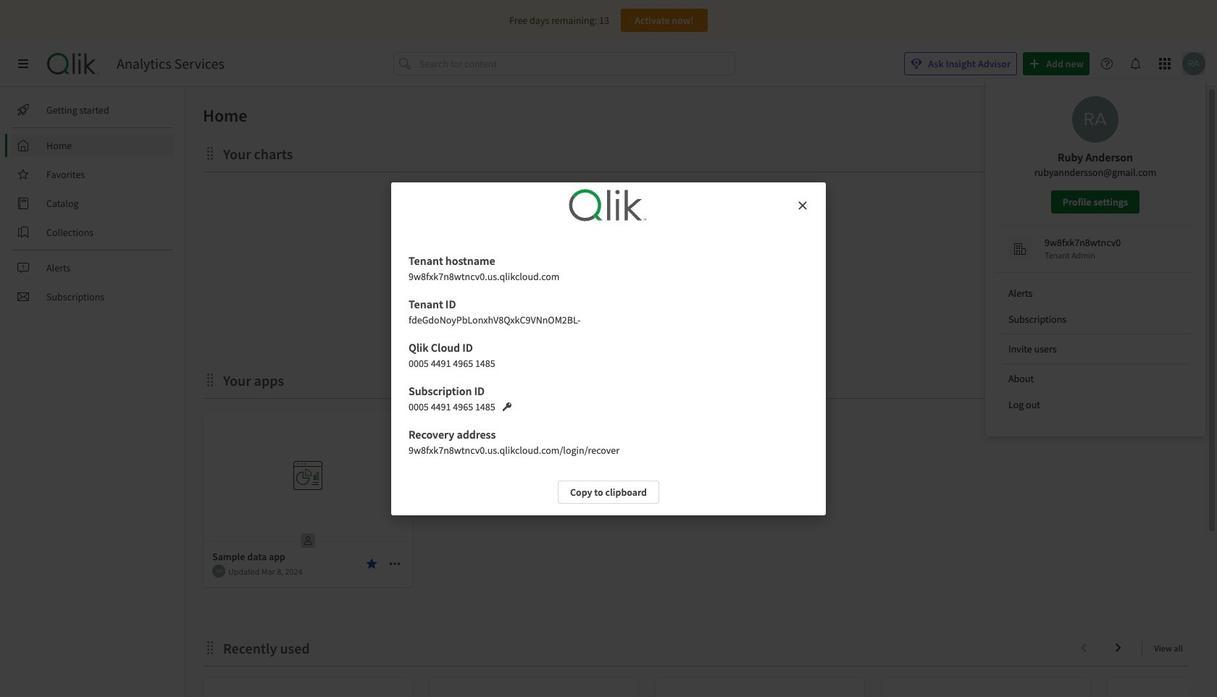 Task type: describe. For each thing, give the bounding box(es) containing it.
close sidebar menu image
[[17, 58, 29, 70]]

analytics services element
[[117, 55, 224, 72]]

1 horizontal spatial ruby anderson image
[[1182, 52, 1205, 75]]

0 vertical spatial move collection image
[[203, 146, 217, 160]]

0 horizontal spatial ruby anderson image
[[1072, 96, 1118, 143]]



Task type: vqa. For each thing, say whether or not it's contained in the screenshot.
topmost These are the notes element
no



Task type: locate. For each thing, give the bounding box(es) containing it.
ruby anderson element
[[212, 565, 225, 578]]

move collection image
[[203, 146, 217, 160], [203, 373, 217, 387], [203, 641, 217, 655]]

2 vertical spatial move collection image
[[203, 641, 217, 655]]

navigation pane element
[[0, 93, 185, 314]]

ruby anderson image
[[212, 565, 225, 578]]

1 vertical spatial ruby anderson image
[[1072, 96, 1118, 143]]

ruby anderson image
[[1182, 52, 1205, 75], [1072, 96, 1118, 143]]

main content
[[180, 87, 1217, 698]]

0 vertical spatial ruby anderson image
[[1182, 52, 1205, 75]]

remove from favorites image
[[366, 559, 377, 570]]

1 vertical spatial move collection image
[[203, 373, 217, 387]]



